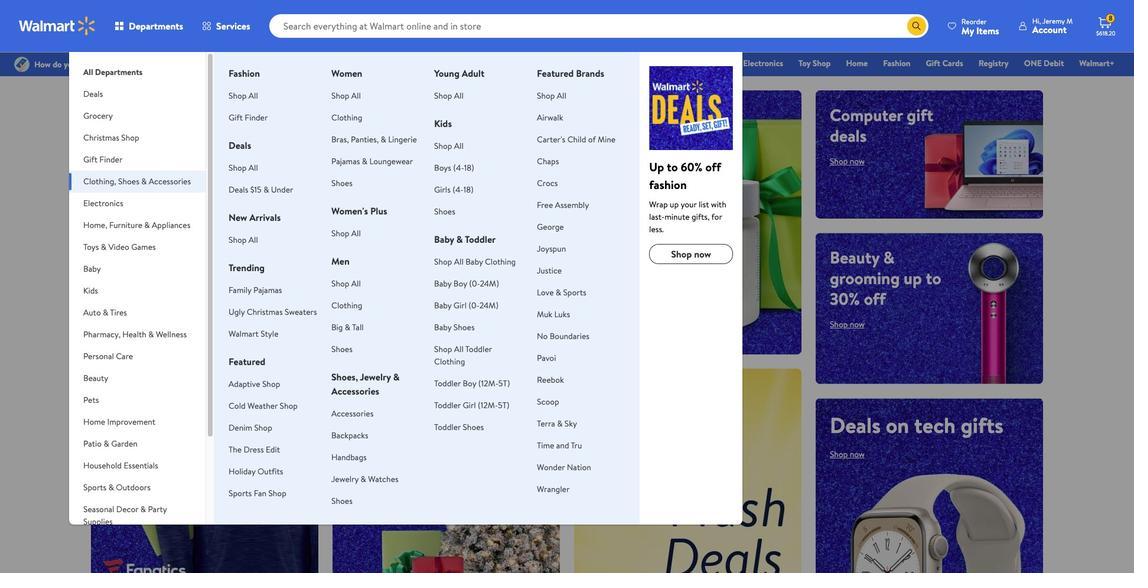 Task type: vqa. For each thing, say whether or not it's contained in the screenshot.
Lingerie
yes



Task type: locate. For each thing, give the bounding box(es) containing it.
toddler for shoes
[[434, 421, 461, 433]]

0 vertical spatial girl
[[454, 300, 467, 311]]

0 vertical spatial finder
[[633, 57, 656, 69]]

loungewear
[[370, 155, 413, 167]]

sports for sports & outdoors
[[83, 482, 107, 493]]

1 horizontal spatial deals
[[830, 124, 867, 147]]

sports left fan
[[229, 488, 252, 499]]

sports up luks
[[563, 287, 587, 298]]

5t) down toddler boy (12m-5t)
[[498, 399, 510, 411]]

5t) up toddler girl (12m-5t)
[[499, 378, 510, 389]]

finder inside dropdown button
[[99, 154, 123, 165]]

up inside up to 60% off fashion wrap up your list with last-minute gifts, for less.
[[649, 159, 664, 175]]

shoes down the gift finder dropdown button
[[118, 176, 139, 187]]

shop now link for great home deals
[[105, 155, 140, 167]]

gift finder inside dropdown button
[[83, 154, 123, 165]]

featured left the brands
[[537, 67, 574, 80]]

0 horizontal spatial finder
[[99, 154, 123, 165]]

0 horizontal spatial christmas shop
[[83, 132, 139, 144]]

wrangler
[[537, 483, 570, 495]]

0 vertical spatial departments
[[129, 20, 183, 33]]

0 horizontal spatial beauty
[[83, 372, 108, 384]]

ugly christmas sweaters link
[[229, 306, 317, 318]]

& inside 'shoes, jewelry & accessories'
[[393, 371, 400, 384]]

0 horizontal spatial jewelry
[[332, 473, 359, 485]]

sports inside dropdown button
[[83, 482, 107, 493]]

up right 'reebok' link
[[589, 381, 615, 410]]

1 vertical spatial 18)
[[464, 184, 474, 196]]

2 clothing link from the top
[[332, 300, 362, 311]]

patio
[[83, 438, 102, 450]]

up up accessories link
[[347, 382, 368, 405]]

wonder
[[537, 462, 565, 473]]

fashion
[[884, 57, 911, 69], [229, 67, 260, 80]]

toddler girl (12m-5t) link
[[434, 399, 510, 411]]

gifts
[[961, 410, 1004, 440]]

5t) for toddler boy (12m-5t)
[[499, 378, 510, 389]]

2 horizontal spatial christmas
[[672, 57, 708, 69]]

1 vertical spatial finder
[[245, 112, 268, 124]]

0 vertical spatial (0-
[[469, 278, 480, 290]]

clothing link up big & tall link
[[332, 300, 362, 311]]

1 horizontal spatial grocery
[[527, 57, 556, 69]]

accessories up backpacks link
[[332, 408, 374, 420]]

baby shoes link
[[434, 321, 475, 333]]

& inside patio & garden dropdown button
[[104, 438, 109, 450]]

toddler shoes
[[434, 421, 484, 433]]

shop all link for deals
[[229, 162, 258, 174]]

jeremy
[[1043, 16, 1065, 26]]

up to 30% off seasonal decor
[[347, 382, 453, 425]]

jewelry down handbags
[[332, 473, 359, 485]]

to inside up to 60% off fashion wrap up your list with last-minute gifts, for less.
[[667, 159, 678, 175]]

kids inside dropdown button
[[83, 285, 98, 297]]

toddler inside "shop all toddler clothing"
[[466, 343, 492, 355]]

home inside home improvement dropdown button
[[83, 416, 105, 428]]

chaps link
[[537, 155, 559, 167]]

essentials down walmart site-wide search field
[[566, 57, 601, 69]]

grocery for grocery & essentials
[[527, 57, 556, 69]]

girl up "baby shoes" link
[[454, 300, 467, 311]]

off for up to 30% off seasonal decor
[[425, 382, 447, 405]]

1 vertical spatial gift finder link
[[229, 112, 268, 124]]

deals for deals dropdown button at the top left of page
[[83, 88, 103, 100]]

electronics button
[[69, 193, 206, 215]]

deals inside computer gift deals
[[830, 124, 867, 147]]

personal
[[83, 350, 114, 362]]

shop now link for computer gift deals
[[830, 155, 865, 167]]

(12m- up toddler girl (12m-5t)
[[479, 378, 499, 389]]

deals for beauty
[[830, 124, 867, 147]]

girl down toddler boy (12m-5t) link
[[463, 399, 476, 411]]

grocery down deals dropdown button at the top left of page
[[83, 110, 113, 122]]

gift for gift cards link
[[926, 57, 941, 69]]

sports fan shop link
[[229, 488, 287, 499]]

accessories inside 'shoes, jewelry & accessories'
[[332, 385, 380, 398]]

1 vertical spatial (4-
[[453, 184, 464, 196]]

deals inside deals dropdown button
[[83, 88, 103, 100]]

1 vertical spatial accessories
[[332, 385, 380, 398]]

beauty for beauty & grooming up to 30% off
[[830, 246, 880, 269]]

0 horizontal spatial sports
[[83, 482, 107, 493]]

(4- right 'girls'
[[453, 184, 464, 196]]

christmas inside dropdown button
[[83, 132, 119, 144]]

60%
[[681, 159, 703, 175]]

up up tires
[[105, 268, 132, 298]]

baby up the shop all baby clothing
[[434, 233, 454, 246]]

24m)
[[480, 278, 499, 290], [480, 300, 499, 311]]

baby up "baby shoes" link
[[434, 300, 452, 311]]

0 horizontal spatial home
[[83, 416, 105, 428]]

home
[[847, 57, 868, 69], [83, 416, 105, 428]]

denim shop link
[[229, 422, 272, 434]]

up up minute
[[670, 199, 679, 210]]

time and tru
[[537, 440, 582, 451]]

& inside home, furniture & appliances dropdown button
[[144, 219, 150, 231]]

1 vertical spatial kids
[[83, 285, 98, 297]]

toddler down toddler girl (12m-5t) "link"
[[434, 421, 461, 433]]

0 horizontal spatial up
[[670, 199, 679, 210]]

pajamas up ugly christmas sweaters link
[[254, 284, 282, 296]]

toddler
[[465, 233, 496, 246], [466, 343, 492, 355], [434, 378, 461, 389], [434, 399, 461, 411], [434, 421, 461, 433]]

home left fashion link
[[847, 57, 868, 69]]

departments up 'all departments' link
[[129, 20, 183, 33]]

& inside pharmacy, health & wellness dropdown button
[[148, 329, 154, 340]]

off inside up to 60% off fashion wrap up your list with last-minute gifts, for less.
[[706, 159, 721, 175]]

off inside up to 30% off seasonal decor
[[425, 382, 447, 405]]

gear
[[206, 295, 247, 324]]

style
[[261, 328, 279, 340]]

personal care button
[[69, 346, 206, 368]]

0 horizontal spatial gift finder
[[83, 154, 123, 165]]

shop all link for men
[[332, 278, 361, 290]]

18) for girls (4-18)
[[464, 184, 474, 196]]

accessories down the gift finder dropdown button
[[149, 176, 191, 187]]

gift inside "link"
[[616, 57, 631, 69]]

1 vertical spatial 30%
[[391, 382, 421, 405]]

shoes down toddler girl (12m-5t) "link"
[[463, 421, 484, 433]]

christmas for christmas shop dropdown button
[[83, 132, 119, 144]]

1 vertical spatial electronics
[[83, 197, 123, 209]]

accessories
[[149, 176, 191, 187], [332, 385, 380, 398], [332, 408, 374, 420]]

65%
[[645, 381, 684, 410]]

0 vertical spatial up
[[670, 199, 679, 210]]

1 horizontal spatial christmas shop
[[672, 57, 728, 69]]

carter's child of mine
[[537, 134, 616, 145]]

0 vertical spatial boy
[[454, 278, 467, 290]]

(4- for boys
[[453, 162, 464, 174]]

gift cards
[[926, 57, 964, 69]]

jewelry right shoes,
[[360, 371, 391, 384]]

deals left on
[[830, 410, 881, 440]]

to inside beauty & grooming up to 30% off
[[926, 266, 942, 289]]

toddler for girl
[[434, 399, 461, 411]]

electronics inside dropdown button
[[83, 197, 123, 209]]

computer gift deals
[[830, 103, 934, 147]]

0 vertical spatial jewelry
[[360, 371, 391, 384]]

toddler down "baby shoes" link
[[466, 343, 492, 355]]

electronics left toy
[[743, 57, 784, 69]]

1 vertical spatial jewelry
[[332, 473, 359, 485]]

1 clothing link from the top
[[332, 112, 362, 124]]

sports for sports fan shop
[[229, 488, 252, 499]]

departments up deals dropdown button at the top left of page
[[95, 66, 143, 78]]

18) for boys (4-18)
[[464, 162, 474, 174]]

one
[[1025, 57, 1042, 69]]

1 vertical spatial essentials
[[124, 460, 158, 472]]

shop all link
[[229, 90, 258, 102], [332, 90, 361, 102], [434, 90, 464, 102], [537, 90, 567, 102], [434, 140, 464, 152], [229, 162, 258, 174], [332, 228, 361, 239], [229, 234, 258, 246], [332, 278, 361, 290]]

1 vertical spatial featured
[[229, 355, 266, 368]]

grocery inside dropdown button
[[83, 110, 113, 122]]

shoes down "jewelry & watches"
[[332, 495, 353, 507]]

list
[[699, 199, 709, 210]]

0 horizontal spatial electronics
[[83, 197, 123, 209]]

chaps
[[537, 155, 559, 167]]

clothing up toddler boy (12m-5t) link
[[434, 356, 465, 368]]

games
[[131, 241, 156, 253]]

8 $618.20
[[1097, 13, 1116, 37]]

& inside the sports & outdoors dropdown button
[[109, 482, 114, 493]]

family
[[229, 284, 252, 296]]

toys & video games
[[83, 241, 156, 253]]

up for up to 25% off sports-fan gear
[[105, 268, 132, 298]]

featured up adaptive
[[229, 355, 266, 368]]

time
[[537, 440, 555, 451]]

deals left $15
[[229, 184, 248, 196]]

1 vertical spatial 5t)
[[498, 399, 510, 411]]

kids up auto
[[83, 285, 98, 297]]

1 vertical spatial (12m-
[[478, 399, 498, 411]]

(12m- for boy
[[479, 378, 499, 389]]

18) right 'girls'
[[464, 184, 474, 196]]

girls (4-18)
[[434, 184, 474, 196]]

& inside beauty & grooming up to 30% off
[[884, 246, 895, 269]]

1 horizontal spatial 30%
[[830, 287, 860, 310]]

all inside "shop all toddler clothing"
[[454, 343, 464, 355]]

1 horizontal spatial beauty
[[830, 246, 880, 269]]

accessories down shoes,
[[332, 385, 380, 398]]

essentials down patio & garden dropdown button
[[124, 460, 158, 472]]

1 horizontal spatial jewelry
[[360, 371, 391, 384]]

shop all for kids
[[434, 140, 464, 152]]

5t) for toddler girl (12m-5t)
[[498, 399, 510, 411]]

grocery left the brands
[[527, 57, 556, 69]]

0 horizontal spatial fashion
[[229, 67, 260, 80]]

christmas shop inside dropdown button
[[83, 132, 139, 144]]

to for fan
[[137, 268, 157, 298]]

24m) down the shop all baby clothing
[[480, 278, 499, 290]]

fashion link
[[878, 57, 916, 70]]

to inside up to 30% off seasonal decor
[[372, 382, 387, 405]]

christmas shop
[[672, 57, 728, 69], [83, 132, 139, 144]]

0 vertical spatial essentials
[[566, 57, 601, 69]]

2 horizontal spatial finder
[[633, 57, 656, 69]]

2 vertical spatial gift finder
[[83, 154, 123, 165]]

1 vertical spatial boy
[[463, 378, 477, 389]]

0 vertical spatial grocery
[[527, 57, 556, 69]]

(0- down baby boy (0-24m)
[[469, 300, 480, 311]]

shop all link for fashion
[[229, 90, 258, 102]]

gift inside dropdown button
[[83, 154, 98, 165]]

fashion right home link
[[884, 57, 911, 69]]

0 vertical spatial accessories
[[149, 176, 191, 187]]

clothing link up the bras,
[[332, 112, 362, 124]]

& inside seasonal decor & party supplies
[[140, 503, 146, 515]]

0 vertical spatial electronics
[[743, 57, 784, 69]]

grocery
[[527, 57, 556, 69], [83, 110, 113, 122]]

patio & garden
[[83, 438, 138, 450]]

finder inside "link"
[[633, 57, 656, 69]]

edit
[[266, 444, 280, 456]]

0 vertical spatial (12m-
[[479, 378, 499, 389]]

0 horizontal spatial 30%
[[391, 382, 421, 405]]

deals for deals on tech gifts
[[830, 410, 881, 440]]

1 horizontal spatial home
[[847, 57, 868, 69]]

shop all for deals
[[229, 162, 258, 174]]

pajamas down the bras,
[[332, 155, 360, 167]]

deals for deals $15 & under
[[229, 184, 248, 196]]

shop all for men
[[332, 278, 361, 290]]

electronics
[[743, 57, 784, 69], [83, 197, 123, 209]]

2 vertical spatial finder
[[99, 154, 123, 165]]

toddler up toddler shoes link
[[434, 399, 461, 411]]

1 horizontal spatial up
[[904, 266, 922, 289]]

deals down all departments
[[83, 88, 103, 100]]

shop now for deals on tech gifts
[[830, 448, 865, 460]]

savings
[[443, 260, 530, 299]]

2 deals from the left
[[830, 124, 867, 147]]

0 vertical spatial home
[[847, 57, 868, 69]]

the dress edit link
[[229, 444, 280, 456]]

0 vertical spatial 5t)
[[499, 378, 510, 389]]

0 horizontal spatial kids
[[83, 285, 98, 297]]

jewelry
[[360, 371, 391, 384], [332, 473, 359, 485]]

baby up baby boy (0-24m)
[[466, 256, 483, 268]]

(4- right boys
[[453, 162, 464, 174]]

auto & tires button
[[69, 302, 206, 324]]

2 (12m- from the top
[[478, 399, 498, 411]]

shoes down 'girls'
[[434, 206, 456, 217]]

2 horizontal spatial gift finder
[[616, 57, 656, 69]]

tires
[[110, 307, 127, 319]]

off for up to 25% off sports-fan gear
[[205, 268, 233, 298]]

1 horizontal spatial electronics
[[743, 57, 784, 69]]

0 vertical spatial christmas shop
[[672, 57, 728, 69]]

pets button
[[69, 389, 206, 411]]

0 vertical spatial 24m)
[[480, 278, 499, 290]]

clothing up baby boy (0-24m)
[[485, 256, 516, 268]]

1 vertical spatial clothing link
[[332, 300, 362, 311]]

home, furniture & appliances button
[[69, 215, 206, 236]]

shop inside "shop all toddler clothing"
[[434, 343, 452, 355]]

1 vertical spatial beauty
[[83, 372, 108, 384]]

home up patio
[[83, 416, 105, 428]]

up up the fashion
[[649, 159, 664, 175]]

1 vertical spatial up
[[904, 266, 922, 289]]

toddler down shop all toddler clothing link
[[434, 378, 461, 389]]

adaptive
[[229, 378, 260, 390]]

baby up baby girl (0-24m)
[[434, 278, 452, 290]]

off inside up to 25% off sports-fan gear
[[205, 268, 233, 298]]

0 horizontal spatial christmas
[[83, 132, 119, 144]]

up for up to 30% off seasonal decor
[[347, 382, 368, 405]]

boy up toddler girl (12m-5t)
[[463, 378, 477, 389]]

1 horizontal spatial finder
[[245, 112, 268, 124]]

no
[[537, 330, 548, 342]]

accessories inside dropdown button
[[149, 176, 191, 187]]

baby down toys
[[83, 263, 101, 275]]

0 vertical spatial 30%
[[830, 287, 860, 310]]

beauty inside beauty & grooming up to 30% off
[[830, 246, 880, 269]]

1 horizontal spatial gift finder
[[229, 112, 268, 124]]

(12m- for girl
[[478, 399, 498, 411]]

0 vertical spatial gift finder link
[[611, 57, 661, 70]]

up inside up to 30% off seasonal decor
[[347, 382, 368, 405]]

toddler for boy
[[434, 378, 461, 389]]

up inside up to 25% off sports-fan gear
[[105, 268, 132, 298]]

clothing link for women
[[332, 112, 362, 124]]

finder for rightmost the gift finder "link"
[[633, 57, 656, 69]]

the dress edit
[[229, 444, 280, 456]]

home inside home link
[[847, 57, 868, 69]]

featured for featured
[[229, 355, 266, 368]]

1 (12m- from the top
[[479, 378, 499, 389]]

1 horizontal spatial essentials
[[566, 57, 601, 69]]

new
[[229, 211, 247, 224]]

(12m- down toddler boy (12m-5t) link
[[478, 399, 498, 411]]

0 horizontal spatial grocery
[[83, 110, 113, 122]]

1 deals from the left
[[105, 124, 142, 147]]

1 vertical spatial 24m)
[[480, 300, 499, 311]]

& inside auto & tires dropdown button
[[103, 307, 108, 319]]

1 vertical spatial gift finder
[[229, 112, 268, 124]]

0 vertical spatial clothing link
[[332, 112, 362, 124]]

& inside grocery & essentials link
[[558, 57, 564, 69]]

0 vertical spatial 18)
[[464, 162, 474, 174]]

0 horizontal spatial featured
[[229, 355, 266, 368]]

0 vertical spatial gift finder
[[616, 57, 656, 69]]

gift cards link
[[921, 57, 969, 70]]

1 vertical spatial christmas
[[83, 132, 119, 144]]

clothing, shoes & accessories image
[[649, 66, 733, 150]]

baby for girl
[[434, 300, 452, 311]]

muk
[[537, 308, 553, 320]]

1 horizontal spatial pajamas
[[332, 155, 360, 167]]

off inside beauty & grooming up to 30% off
[[864, 287, 886, 310]]

electronics for electronics link
[[743, 57, 784, 69]]

1 vertical spatial home
[[83, 416, 105, 428]]

account
[[1033, 23, 1067, 36]]

1 vertical spatial christmas shop
[[83, 132, 139, 144]]

baby down baby girl (0-24m)
[[434, 321, 452, 333]]

electronics down clothing,
[[83, 197, 123, 209]]

24m) down savings
[[480, 300, 499, 311]]

walmart image
[[19, 17, 96, 35]]

shop now for all new savings
[[361, 319, 406, 333]]

boy for toddler
[[463, 378, 477, 389]]

0 vertical spatial featured
[[537, 67, 574, 80]]

0 vertical spatial beauty
[[830, 246, 880, 269]]

(0- down the shop all baby clothing
[[469, 278, 480, 290]]

to inside up to 25% off sports-fan gear
[[137, 268, 157, 298]]

0 vertical spatial (4-
[[453, 162, 464, 174]]

2 vertical spatial christmas
[[247, 306, 283, 318]]

now
[[125, 155, 140, 167], [850, 155, 865, 167], [694, 248, 711, 261], [850, 318, 865, 330], [387, 319, 406, 333], [125, 333, 140, 345], [367, 434, 382, 445], [850, 448, 865, 460]]

beauty inside dropdown button
[[83, 372, 108, 384]]

2 5t) from the top
[[498, 399, 510, 411]]

1 5t) from the top
[[499, 378, 510, 389]]

walmart
[[229, 328, 259, 340]]

fan
[[171, 295, 201, 324]]

shop all link for kids
[[434, 140, 464, 152]]

1 horizontal spatial christmas
[[247, 306, 283, 318]]

30% inside beauty & grooming up to 30% off
[[830, 287, 860, 310]]

baby for boy
[[434, 278, 452, 290]]

electronics link
[[738, 57, 789, 70]]

finder for the gift finder "link" to the left
[[245, 112, 268, 124]]

with
[[711, 199, 727, 210]]

shop all for featured brands
[[537, 90, 567, 102]]

boy up baby girl (0-24m) link
[[454, 278, 467, 290]]

1 horizontal spatial sports
[[229, 488, 252, 499]]

1 vertical spatial (0-
[[469, 300, 480, 311]]

(0-
[[469, 278, 480, 290], [469, 300, 480, 311]]

shoes link up women's
[[332, 177, 353, 189]]

0 horizontal spatial pajamas
[[254, 284, 282, 296]]

deals inside great home deals
[[105, 124, 142, 147]]

fashion down services
[[229, 67, 260, 80]]

toy
[[799, 57, 811, 69]]

0 horizontal spatial essentials
[[124, 460, 158, 472]]

0 vertical spatial kids
[[434, 117, 452, 130]]

girls
[[434, 184, 451, 196]]

electronics for electronics dropdown button
[[83, 197, 123, 209]]

shop all link for featured brands
[[537, 90, 567, 102]]

watches
[[368, 473, 399, 485]]

clothing up big & tall link
[[332, 300, 362, 311]]

hi, jeremy m account
[[1033, 16, 1073, 36]]

tru
[[571, 440, 582, 451]]

sports up seasonal
[[83, 482, 107, 493]]

0 vertical spatial christmas
[[672, 57, 708, 69]]

1 vertical spatial grocery
[[83, 110, 113, 122]]

18) right boys
[[464, 162, 474, 174]]

clothing link for men
[[332, 300, 362, 311]]

0 horizontal spatial deals
[[105, 124, 142, 147]]

1 vertical spatial girl
[[463, 399, 476, 411]]

adaptive shop link
[[229, 378, 280, 390]]

featured for featured brands
[[537, 67, 574, 80]]

kids up boys
[[434, 117, 452, 130]]

1 horizontal spatial featured
[[537, 67, 574, 80]]

services button
[[193, 12, 260, 40]]

terra
[[537, 418, 555, 430]]

sweaters
[[285, 306, 317, 318]]

shop now for beauty & grooming up to 30% off
[[830, 318, 865, 330]]

Search search field
[[269, 14, 929, 38]]

one debit link
[[1019, 57, 1070, 70]]

up right grooming
[[904, 266, 922, 289]]

ugly
[[229, 306, 245, 318]]

sports-
[[105, 295, 171, 324]]

shop now for computer gift deals
[[830, 155, 865, 167]]



Task type: describe. For each thing, give the bounding box(es) containing it.
clothing inside "shop all toddler clothing"
[[434, 356, 465, 368]]

shoes up women's
[[332, 177, 353, 189]]

shop all for fashion
[[229, 90, 258, 102]]

free assembly
[[537, 199, 589, 211]]

jewelry inside 'shoes, jewelry & accessories'
[[360, 371, 391, 384]]

shoes link down "jewelry & watches"
[[332, 495, 353, 507]]

auto & tires
[[83, 307, 127, 319]]

fashion
[[649, 177, 687, 193]]

accessories for shoes
[[149, 176, 191, 187]]

1 vertical spatial pajamas
[[254, 284, 282, 296]]

muk luks link
[[537, 308, 570, 320]]

shoes link down 'girls'
[[434, 206, 456, 217]]

shoes, jewelry & accessories
[[332, 371, 400, 398]]

2 vertical spatial accessories
[[332, 408, 374, 420]]

gift for rightmost the gift finder "link"
[[616, 57, 631, 69]]

justice
[[537, 265, 562, 277]]

shop inside dropdown button
[[121, 132, 139, 144]]

now for computer gift deals
[[850, 155, 865, 167]]

(0- for girl
[[469, 300, 480, 311]]

gift for the gift finder "link" to the left
[[229, 112, 243, 124]]

now for up to 30% off seasonal decor
[[367, 434, 382, 445]]

0 vertical spatial pajamas
[[332, 155, 360, 167]]

gift for the gift finder dropdown button
[[83, 154, 98, 165]]

now for all new savings
[[387, 319, 406, 333]]

shoes down baby girl (0-24m) link
[[454, 321, 475, 333]]

and
[[557, 440, 569, 451]]

seasonal decor & party supplies button
[[69, 499, 206, 533]]

now for up to 25% off sports-fan gear
[[125, 333, 140, 345]]

home improvement
[[83, 416, 155, 428]]

less.
[[649, 223, 664, 235]]

seasonal decor & party supplies
[[83, 503, 167, 528]]

to for wrap
[[667, 159, 678, 175]]

george
[[537, 221, 564, 233]]

shop now link for up to 25% off sports-fan gear
[[105, 333, 140, 345]]

assembly
[[555, 199, 589, 211]]

trending
[[229, 261, 265, 274]]

jewelry & watches link
[[332, 473, 399, 485]]

girls (4-18) link
[[434, 184, 474, 196]]

home for home
[[847, 57, 868, 69]]

(0- for boy
[[469, 278, 480, 290]]

christmas for christmas shop link
[[672, 57, 708, 69]]

(4- for girls
[[453, 184, 464, 196]]

8
[[1109, 13, 1113, 23]]

wellness
[[156, 329, 187, 340]]

now for beauty & grooming up to 30% off
[[850, 318, 865, 330]]

home for home improvement
[[83, 416, 105, 428]]

all new savings
[[347, 260, 530, 299]]

ugly christmas sweaters
[[229, 306, 317, 318]]

baby for shoes
[[434, 321, 452, 333]]

deals up $15
[[229, 139, 251, 152]]

accessories link
[[332, 408, 374, 420]]

shop now link for deals on tech gifts
[[830, 448, 865, 460]]

up to 25% off sports-fan gear
[[105, 268, 247, 324]]

big & tall
[[332, 321, 364, 333]]

clothing up the bras,
[[332, 112, 362, 124]]

now for great home deals
[[125, 155, 140, 167]]

shoes link down big
[[332, 343, 353, 355]]

care
[[116, 350, 133, 362]]

home,
[[83, 219, 107, 231]]

household essentials
[[83, 460, 158, 472]]

1 horizontal spatial fashion
[[884, 57, 911, 69]]

lingerie
[[388, 134, 417, 145]]

off for up to 65% off
[[689, 381, 717, 410]]

pharmacy,
[[83, 329, 121, 340]]

your
[[681, 199, 697, 210]]

now for deals on tech gifts
[[850, 448, 865, 460]]

grocery & essentials
[[527, 57, 601, 69]]

one debit
[[1025, 57, 1065, 69]]

on
[[886, 410, 910, 440]]

toddler up shop all baby clothing link
[[465, 233, 496, 246]]

reorder
[[962, 16, 987, 26]]

up for up to 60% off fashion wrap up your list with last-minute gifts, for less.
[[649, 159, 664, 175]]

wonder nation
[[537, 462, 591, 473]]

search icon image
[[912, 21, 922, 31]]

mine
[[598, 134, 616, 145]]

finder for the gift finder dropdown button
[[99, 154, 123, 165]]

handbags
[[332, 451, 367, 463]]

pajamas & loungewear
[[332, 155, 413, 167]]

baby & toddler
[[434, 233, 496, 246]]

shop now for great home deals
[[105, 155, 140, 167]]

last-
[[649, 211, 665, 223]]

shoes down big
[[332, 343, 353, 355]]

24m) for baby boy (0-24m)
[[480, 278, 499, 290]]

up for up to 65% off
[[589, 381, 615, 410]]

men
[[332, 255, 350, 268]]

1 horizontal spatial kids
[[434, 117, 452, 130]]

home
[[150, 103, 190, 126]]

24m) for baby girl (0-24m)
[[480, 300, 499, 311]]

toys
[[83, 241, 99, 253]]

christmas shop for christmas shop link
[[672, 57, 728, 69]]

departments inside popup button
[[129, 20, 183, 33]]

big & tall link
[[332, 321, 364, 333]]

1 vertical spatial departments
[[95, 66, 143, 78]]

pharmacy, health & wellness button
[[69, 324, 206, 346]]

young
[[434, 67, 460, 80]]

beauty for beauty
[[83, 372, 108, 384]]

& inside clothing, shoes & accessories dropdown button
[[141, 176, 147, 187]]

shop now for up to 25% off sports-fan gear
[[105, 333, 140, 345]]

women
[[332, 67, 363, 80]]

joyspun link
[[537, 243, 566, 255]]

baby button
[[69, 258, 206, 280]]

up inside beauty & grooming up to 30% off
[[904, 266, 922, 289]]

george link
[[537, 221, 564, 233]]

deals for up
[[105, 124, 142, 147]]

holiday
[[229, 466, 256, 477]]

clothing, shoes & accessories button
[[69, 171, 206, 193]]

crocs
[[537, 177, 558, 189]]

toddler boy (12m-5t) link
[[434, 378, 510, 389]]

Walmart Site-Wide search field
[[269, 14, 929, 38]]

clothing,
[[83, 176, 116, 187]]

sports fan shop
[[229, 488, 287, 499]]

girl for toddler
[[463, 399, 476, 411]]

grocery for grocery
[[83, 110, 113, 122]]

of
[[588, 134, 596, 145]]

free assembly link
[[537, 199, 589, 211]]

deals on tech gifts
[[830, 410, 1004, 440]]

30% inside up to 30% off seasonal decor
[[391, 382, 421, 405]]

up inside up to 60% off fashion wrap up your list with last-minute gifts, for less.
[[670, 199, 679, 210]]

off for up to 60% off fashion wrap up your list with last-minute gifts, for less.
[[706, 159, 721, 175]]

handbags link
[[332, 451, 367, 463]]

tech
[[915, 410, 956, 440]]

baby inside baby dropdown button
[[83, 263, 101, 275]]

walmart style
[[229, 328, 279, 340]]

2 horizontal spatial sports
[[563, 287, 587, 298]]

shop now for up to 30% off seasonal decor
[[347, 434, 382, 445]]

carter's
[[537, 134, 566, 145]]

1 horizontal spatial gift finder link
[[611, 57, 661, 70]]

to for decor
[[372, 382, 387, 405]]

$15
[[250, 184, 262, 196]]

sports & outdoors
[[83, 482, 151, 493]]

airwalk
[[537, 112, 563, 124]]

toddler boy (12m-5t)
[[434, 378, 510, 389]]

& inside toys & video games dropdown button
[[101, 241, 106, 253]]

garden
[[111, 438, 138, 450]]

0 horizontal spatial gift finder link
[[229, 112, 268, 124]]

christmas shop link
[[666, 57, 733, 70]]

reebok link
[[537, 374, 564, 386]]

outfits
[[258, 466, 283, 477]]

muk luks
[[537, 308, 570, 320]]

shop all link for women
[[332, 90, 361, 102]]

scoop link
[[537, 396, 559, 408]]

up to 65% off
[[589, 381, 717, 410]]

shop all for women
[[332, 90, 361, 102]]

shop all baby clothing
[[434, 256, 516, 268]]

shop all toddler clothing
[[434, 343, 492, 368]]

toy shop link
[[794, 57, 836, 70]]

all departments link
[[69, 52, 206, 83]]

sky
[[565, 418, 577, 430]]

gifts,
[[692, 211, 710, 223]]

christmas shop for christmas shop dropdown button
[[83, 132, 139, 144]]

accessories for jewelry
[[332, 385, 380, 398]]

essentials inside dropdown button
[[124, 460, 158, 472]]

terra & sky link
[[537, 418, 577, 430]]

boy for baby
[[454, 278, 467, 290]]

pavoi
[[537, 352, 556, 364]]

shoes inside dropdown button
[[118, 176, 139, 187]]

all departments
[[83, 66, 143, 78]]

baby for &
[[434, 233, 454, 246]]

shop now link for all new savings
[[347, 312, 420, 340]]

scoop
[[537, 396, 559, 408]]

no boundaries
[[537, 330, 590, 342]]

shop now link for beauty & grooming up to 30% off
[[830, 318, 865, 330]]

young adult
[[434, 67, 485, 80]]

boys
[[434, 162, 451, 174]]

carter's child of mine link
[[537, 134, 616, 145]]

shop now link for up to 30% off seasonal decor
[[347, 434, 382, 445]]

grocery button
[[69, 105, 206, 127]]

girl for baby
[[454, 300, 467, 311]]



